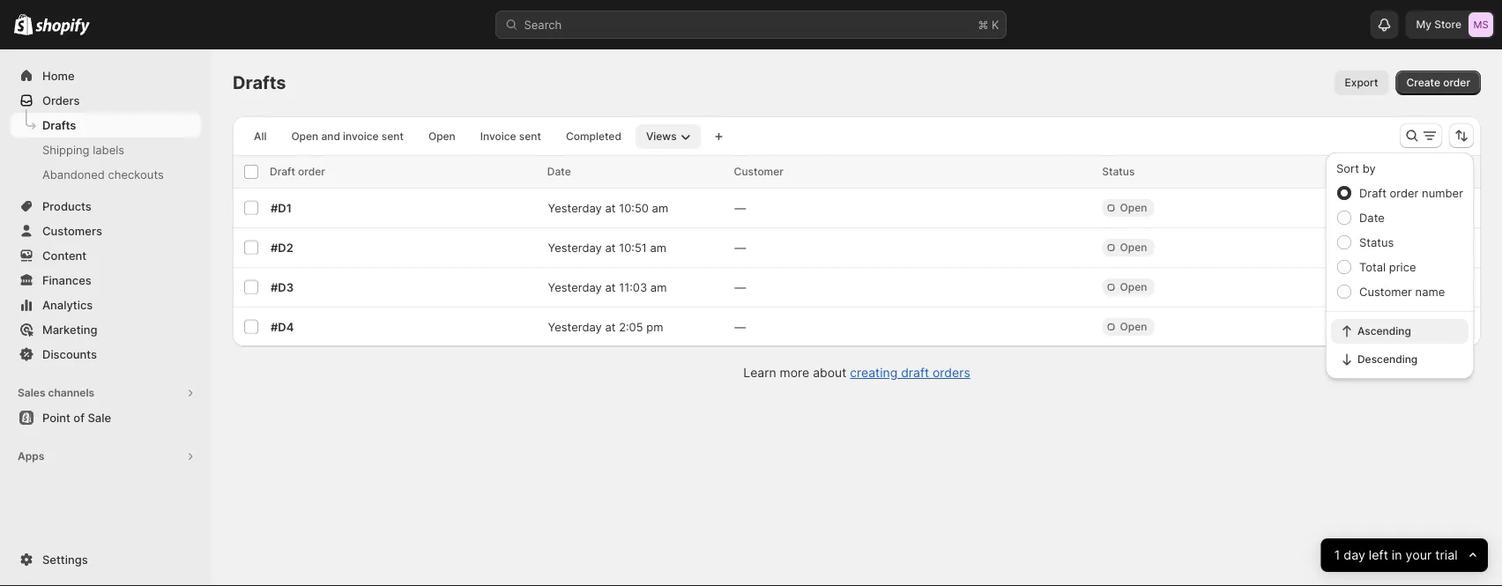 Task type: locate. For each thing, give the bounding box(es) containing it.
at left 10:51 am
[[605, 241, 616, 254]]

0 vertical spatial draft
[[270, 165, 295, 178]]

1 vertical spatial order
[[298, 165, 325, 178]]

views
[[646, 130, 677, 143]]

content
[[42, 249, 87, 262]]

#d3 link
[[271, 280, 294, 294]]

finances link
[[11, 268, 201, 293]]

and
[[321, 130, 340, 143]]

1 — from the top
[[735, 201, 746, 215]]

10:50 am
[[619, 201, 669, 215]]

2 at from the top
[[605, 241, 616, 254]]

0 horizontal spatial status
[[1103, 165, 1135, 178]]

products link
[[11, 194, 201, 219]]

#d2
[[271, 241, 294, 254]]

0 horizontal spatial order
[[298, 165, 325, 178]]

by
[[1363, 161, 1376, 175]]

trial
[[1436, 548, 1458, 563]]

2 vertical spatial order
[[1390, 186, 1419, 200]]

abandoned checkouts link
[[11, 162, 201, 187]]

0 vertical spatial drafts
[[233, 72, 286, 93]]

1 day left in your trial button
[[1322, 539, 1489, 572]]

— for 10:50 am
[[735, 201, 746, 215]]

0 vertical spatial usd
[[1447, 280, 1471, 294]]

at
[[605, 201, 616, 215], [605, 241, 616, 254], [605, 280, 616, 294], [605, 320, 616, 334]]

status
[[1103, 165, 1135, 178], [1360, 235, 1395, 249]]

content link
[[11, 243, 201, 268]]

0 horizontal spatial date
[[547, 165, 571, 178]]

my
[[1417, 18, 1432, 31]]

drafts
[[233, 72, 286, 93], [42, 118, 76, 132]]

total price
[[1360, 260, 1417, 274]]

1 horizontal spatial sent
[[519, 130, 541, 143]]

drafts up all
[[233, 72, 286, 93]]

about
[[813, 366, 847, 381]]

1 yesterday from the top
[[548, 201, 602, 215]]

⌘
[[978, 18, 989, 31]]

day
[[1344, 548, 1366, 563]]

usd for $17.00 usd
[[1447, 320, 1471, 334]]

4 yesterday from the top
[[548, 320, 602, 334]]

0 horizontal spatial draft
[[270, 165, 295, 178]]

point of sale link
[[11, 406, 201, 430]]

2 — from the top
[[735, 241, 746, 254]]

usd right 'name'
[[1447, 280, 1471, 294]]

0 vertical spatial order
[[1444, 76, 1471, 89]]

order left number
[[1390, 186, 1419, 200]]

tab list containing all
[[240, 123, 705, 149]]

1 vertical spatial date
[[1360, 211, 1385, 224]]

customer
[[734, 165, 784, 178], [1360, 285, 1413, 299]]

#d2 link
[[271, 241, 294, 254]]

analytics
[[42, 298, 93, 312]]

creating
[[850, 366, 898, 381]]

point
[[42, 411, 70, 425]]

yesterday up yesterday at 11:03 am
[[548, 241, 602, 254]]

2 horizontal spatial order
[[1444, 76, 1471, 89]]

0 vertical spatial status
[[1103, 165, 1135, 178]]

yesterday up yesterday at 10:51 am
[[548, 201, 602, 215]]

2 yesterday from the top
[[548, 241, 602, 254]]

at left "10:50 am"
[[605, 201, 616, 215]]

#d4 link
[[271, 320, 294, 334]]

discounts link
[[11, 342, 201, 367]]

sale
[[88, 411, 111, 425]]

open for yesterday at 2:05 pm
[[1121, 321, 1148, 333]]

3 — from the top
[[735, 280, 746, 294]]

date down "completed" link
[[547, 165, 571, 178]]

shipping labels link
[[11, 138, 201, 162]]

1 horizontal spatial customer
[[1360, 285, 1413, 299]]

date
[[547, 165, 571, 178], [1360, 211, 1385, 224]]

10:51 am
[[619, 241, 667, 254]]

completed
[[566, 130, 622, 143]]

number
[[1423, 186, 1464, 200]]

yesterday up the yesterday at 2:05 pm
[[548, 280, 602, 294]]

orders
[[933, 366, 971, 381]]

order down and
[[298, 165, 325, 178]]

home
[[42, 69, 75, 82]]

open for yesterday at 11:03 am
[[1121, 281, 1148, 294]]

drafts down orders
[[42, 118, 76, 132]]

1 usd from the top
[[1447, 280, 1471, 294]]

1 vertical spatial draft
[[1360, 186, 1387, 200]]

order
[[1444, 76, 1471, 89], [298, 165, 325, 178], [1390, 186, 1419, 200]]

3 yesterday from the top
[[548, 280, 602, 294]]

1 at from the top
[[605, 201, 616, 215]]

0 horizontal spatial sent
[[382, 130, 404, 143]]

draft order
[[270, 165, 325, 178]]

usd right $17.00
[[1447, 320, 1471, 334]]

11:03 am
[[619, 280, 667, 294]]

— for 10:51 am
[[735, 241, 746, 254]]

orders link
[[11, 88, 201, 113]]

open for yesterday at 10:50 am
[[1121, 202, 1148, 214]]

at left 2:05 pm
[[605, 320, 616, 334]]

date down 'draft order number'
[[1360, 211, 1385, 224]]

1 sent from the left
[[382, 130, 404, 143]]

tab list
[[240, 123, 705, 149]]

2:05 pm
[[619, 320, 664, 334]]

sort by
[[1337, 161, 1376, 175]]

draft for draft order number
[[1360, 186, 1387, 200]]

yesterday at 11:03 am
[[548, 280, 667, 294]]

customer name
[[1360, 285, 1446, 299]]

1 horizontal spatial status
[[1360, 235, 1395, 249]]

2 sent from the left
[[519, 130, 541, 143]]

1 vertical spatial drafts
[[42, 118, 76, 132]]

1 horizontal spatial draft
[[1360, 186, 1387, 200]]

4 — from the top
[[735, 320, 746, 334]]

3 at from the top
[[605, 280, 616, 294]]

yesterday
[[548, 201, 602, 215], [548, 241, 602, 254], [548, 280, 602, 294], [548, 320, 602, 334]]

order for draft order number
[[1390, 186, 1419, 200]]

0 vertical spatial date
[[547, 165, 571, 178]]

#d1 link
[[271, 201, 292, 215]]

draft up #d1
[[270, 165, 295, 178]]

draft down 'by'
[[1360, 186, 1387, 200]]

open
[[291, 130, 319, 143], [429, 130, 456, 143], [1121, 202, 1148, 214], [1121, 241, 1148, 254], [1121, 281, 1148, 294], [1121, 321, 1148, 333]]

drafts link
[[11, 113, 201, 138]]

at left 11:03 am
[[605, 280, 616, 294]]

finances
[[42, 273, 92, 287]]

sent
[[382, 130, 404, 143], [519, 130, 541, 143]]

invoice sent
[[480, 130, 541, 143]]

0 horizontal spatial drafts
[[42, 118, 76, 132]]

2 usd from the top
[[1447, 320, 1471, 334]]

invoice
[[480, 130, 516, 143]]

$150.00
[[1396, 280, 1444, 294]]

customer for customer name
[[1360, 285, 1413, 299]]

order right create
[[1444, 76, 1471, 89]]

usd
[[1447, 280, 1471, 294], [1447, 320, 1471, 334]]

checkouts
[[108, 168, 164, 181]]

4 at from the top
[[605, 320, 616, 334]]

yesterday for yesterday at 10:51 am
[[548, 241, 602, 254]]

settings link
[[11, 548, 201, 572]]

yesterday down yesterday at 11:03 am
[[548, 320, 602, 334]]

of
[[73, 411, 85, 425]]

yesterday for yesterday at 10:50 am
[[548, 201, 602, 215]]

1 horizontal spatial drafts
[[233, 72, 286, 93]]

0 horizontal spatial customer
[[734, 165, 784, 178]]

open for yesterday at 10:51 am
[[1121, 241, 1148, 254]]

1 horizontal spatial order
[[1390, 186, 1419, 200]]

settings
[[42, 553, 88, 567]]

price
[[1390, 260, 1417, 274]]

1 vertical spatial customer
[[1360, 285, 1413, 299]]

sort
[[1337, 161, 1360, 175]]

marketing
[[42, 323, 97, 336]]

1 vertical spatial usd
[[1447, 320, 1471, 334]]

0 vertical spatial customer
[[734, 165, 784, 178]]



Task type: describe. For each thing, give the bounding box(es) containing it.
customer for customer
[[734, 165, 784, 178]]

name
[[1416, 285, 1446, 299]]

search
[[524, 18, 562, 31]]

views button
[[636, 124, 702, 149]]

customers link
[[11, 219, 201, 243]]

completed link
[[555, 124, 632, 149]]

1 horizontal spatial date
[[1360, 211, 1385, 224]]

at for 10:50 am
[[605, 201, 616, 215]]

at for 10:51 am
[[605, 241, 616, 254]]

shopify image
[[35, 18, 90, 36]]

create order
[[1407, 76, 1471, 89]]

invoice
[[343, 130, 379, 143]]

k
[[992, 18, 1000, 31]]

draft for draft order
[[270, 165, 295, 178]]

open and invoice sent link
[[281, 124, 414, 149]]

#d4
[[271, 320, 294, 334]]

create
[[1407, 76, 1441, 89]]

sales channels
[[18, 387, 94, 399]]

export button
[[1335, 71, 1389, 95]]

learn
[[744, 366, 777, 381]]

more
[[780, 366, 810, 381]]

descending
[[1358, 353, 1418, 366]]

shopify image
[[14, 14, 33, 35]]

1 day left in your trial
[[1335, 548, 1458, 563]]

orders
[[42, 93, 80, 107]]

usd for $150.00 usd
[[1447, 280, 1471, 294]]

learn more about creating draft orders
[[744, 366, 971, 381]]

1 vertical spatial status
[[1360, 235, 1395, 249]]

my store
[[1417, 18, 1462, 31]]

yesterday at 2:05 pm
[[548, 320, 664, 334]]

— for 2:05 pm
[[735, 320, 746, 334]]

point of sale button
[[0, 406, 212, 430]]

yesterday at 10:50 am
[[548, 201, 669, 215]]

descending button
[[1332, 347, 1469, 372]]

sales
[[18, 387, 45, 399]]

channels
[[48, 387, 94, 399]]

abandoned
[[42, 168, 105, 181]]

open and invoice sent
[[291, 130, 404, 143]]

⌘ k
[[978, 18, 1000, 31]]

my store image
[[1469, 12, 1494, 37]]

ascending button
[[1332, 319, 1469, 344]]

#d1
[[271, 201, 292, 215]]

analytics link
[[11, 293, 201, 317]]

shipping labels
[[42, 143, 124, 157]]

your
[[1406, 548, 1433, 563]]

at for 11:03 am
[[605, 280, 616, 294]]

left
[[1370, 548, 1389, 563]]

yesterday at 10:51 am
[[548, 241, 667, 254]]

create order link
[[1396, 71, 1482, 95]]

sales channels button
[[11, 381, 201, 406]]

all
[[254, 130, 267, 143]]

yesterday for yesterday at 11:03 am
[[548, 280, 602, 294]]

— for 11:03 am
[[735, 280, 746, 294]]

apps
[[18, 450, 44, 463]]

point of sale
[[42, 411, 111, 425]]

discounts
[[42, 347, 97, 361]]

ascending
[[1358, 325, 1412, 338]]

labels
[[93, 143, 124, 157]]

marketing link
[[11, 317, 201, 342]]

export
[[1345, 76, 1379, 89]]

draft
[[901, 366, 930, 381]]

shipping
[[42, 143, 90, 157]]

all link
[[243, 124, 277, 149]]

$17.00 usd
[[1404, 320, 1471, 334]]

customers
[[42, 224, 102, 238]]

store
[[1435, 18, 1462, 31]]

at for 2:05 pm
[[605, 320, 616, 334]]

draft order number
[[1360, 186, 1464, 200]]

order for draft order
[[298, 165, 325, 178]]

$17.00
[[1404, 320, 1444, 334]]

creating draft orders link
[[850, 366, 971, 381]]

1
[[1335, 548, 1341, 563]]

home link
[[11, 63, 201, 88]]

invoice sent link
[[470, 124, 552, 149]]

in
[[1393, 548, 1403, 563]]

order for create order
[[1444, 76, 1471, 89]]

abandoned checkouts
[[42, 168, 164, 181]]

products
[[42, 199, 92, 213]]

#d3
[[271, 280, 294, 294]]

open link
[[418, 124, 466, 149]]

yesterday for yesterday at 2:05 pm
[[548, 320, 602, 334]]

total
[[1360, 260, 1386, 274]]



